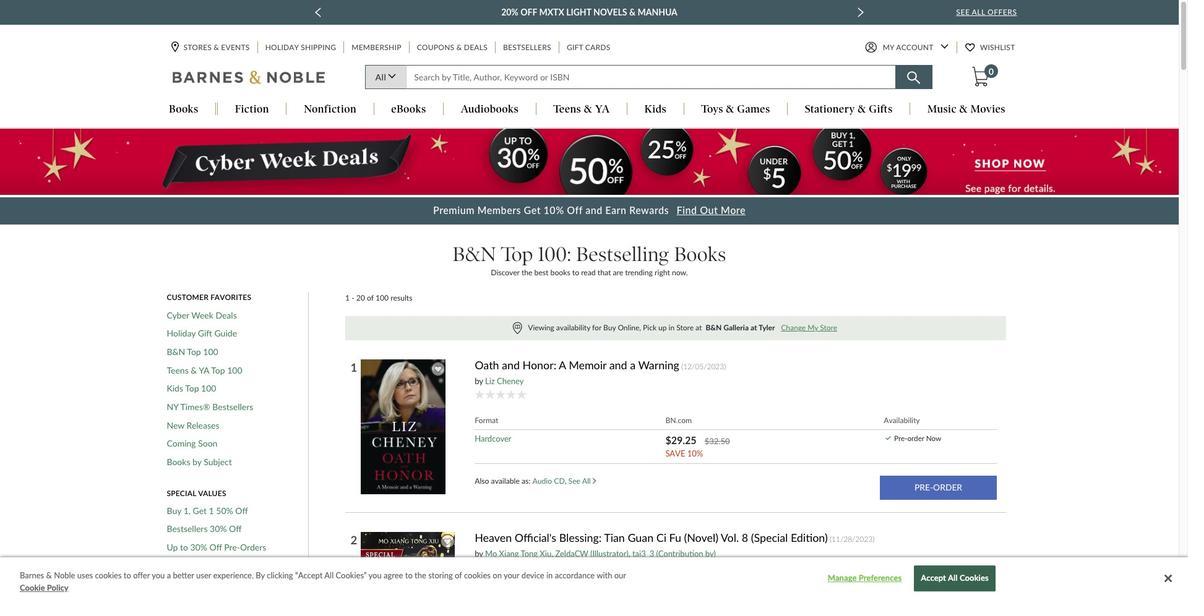 Task type: vqa. For each thing, say whether or not it's contained in the screenshot.
MANHUA
yes



Task type: locate. For each thing, give the bounding box(es) containing it.
buy 1, get 1 50% off link
[[167, 505, 248, 516]]

1 horizontal spatial you
[[369, 571, 382, 580]]

up to 30% off pre-orders link
[[167, 542, 266, 553]]

1 vertical spatial buy
[[167, 505, 181, 516]]

Search by Title, Author, Keyword or ISBN text field
[[406, 65, 896, 89]]

availability up check image at the bottom
[[884, 416, 920, 425]]

see left "offers"
[[956, 7, 970, 17]]

2 horizontal spatial 1
[[351, 361, 357, 374]]

$29.25
[[666, 435, 697, 446]]

ya inside teens & ya top 100 link
[[199, 365, 209, 375]]

mo xiang tong xiu link
[[485, 549, 552, 559]]

1 vertical spatial availability
[[884, 589, 920, 598]]

2 store from the left
[[820, 323, 837, 332]]

1 horizontal spatial 30%
[[210, 524, 227, 534]]

& right novels
[[629, 7, 636, 17]]

& up cookie policy link
[[46, 571, 52, 580]]

1 horizontal spatial 10%
[[687, 449, 703, 459]]

cookies
[[95, 571, 122, 580], [464, 571, 491, 580]]

by down coming soon link
[[193, 457, 202, 467]]

and left earn
[[586, 205, 603, 216]]

1 horizontal spatial cookies
[[464, 571, 491, 580]]

cookie policy link
[[20, 582, 68, 594]]

2 vertical spatial by
[[475, 549, 483, 559]]

deals
[[464, 43, 488, 52], [216, 310, 237, 320]]

bestsellers up releases
[[212, 402, 253, 412]]

0 vertical spatial 1
[[345, 294, 350, 303]]

wishlist link
[[965, 42, 1016, 54]]

all inside "button"
[[948, 573, 958, 583]]

nonfiction
[[304, 103, 356, 115]]

& inside stationery & gifts button
[[858, 103, 866, 115]]

deals for coupons & deals
[[464, 43, 488, 52]]

& right coupons
[[457, 43, 462, 52]]

0 horizontal spatial kids
[[167, 383, 183, 394]]

tyler
[[759, 323, 775, 332]]

1 horizontal spatial ,
[[565, 477, 567, 486]]

special values
[[167, 489, 226, 498]]

1 vertical spatial ya
[[199, 365, 209, 375]]

2 horizontal spatial and
[[609, 358, 627, 372]]

by left liz
[[475, 376, 483, 386]]

all inside b&n top 100: bestselling books main content
[[582, 477, 591, 486]]

0 vertical spatial gift
[[567, 43, 583, 52]]

holiday left "shipping"
[[265, 43, 299, 52]]

of inside b&n top 100: bestselling books main content
[[367, 294, 374, 303]]

and up cheney
[[502, 358, 520, 372]]

1 horizontal spatial the
[[522, 268, 533, 277]]

0 vertical spatial b&n
[[453, 242, 496, 267]]

& inside stores & events link
[[214, 43, 219, 52]]

2 you from the left
[[369, 571, 382, 580]]

top inside b&n top 100: bestselling books discover the best books to read that are trending right now.
[[501, 242, 533, 267]]

see inside b&n top 100: bestselling books main content
[[568, 477, 580, 486]]

1 horizontal spatial 1
[[345, 294, 350, 303]]

offer
[[133, 571, 150, 580]]

to
[[572, 268, 579, 277], [180, 542, 188, 553], [124, 571, 131, 580], [405, 571, 413, 580]]

& inside barnes & noble uses cookies to offer you a better user experience. by clicking "accept all cookies" you agree to the storing of cookies on your device in accordance with our cookie policy
[[46, 571, 52, 580]]

get right members
[[524, 205, 541, 216]]

0 vertical spatial by
[[475, 376, 483, 386]]

off down bestsellers 30% off link
[[210, 542, 222, 553]]

1 for 1
[[351, 361, 357, 374]]

check image
[[886, 436, 891, 440]]

& inside 20% off mxtx light novels & manhua link
[[629, 7, 636, 17]]

2
[[351, 533, 357, 547]]

times®
[[180, 402, 210, 412]]

top up discover
[[501, 242, 533, 267]]

teens up kids top 100
[[167, 365, 189, 375]]

none submit inside b&n top 100: bestselling books main content
[[880, 476, 997, 500]]

0 vertical spatial books
[[169, 103, 198, 115]]

cyber week deals
[[167, 310, 237, 320]]

& up cyber week deals! shop now image
[[584, 103, 592, 115]]

all right accept
[[948, 573, 958, 583]]

deals right coupons
[[464, 43, 488, 52]]

gifts
[[869, 103, 893, 115]]

1 availability from the top
[[884, 416, 920, 425]]

1 vertical spatial get
[[193, 505, 207, 516]]

to right up
[[180, 542, 188, 553]]

books for books
[[169, 103, 198, 115]]

our
[[614, 571, 626, 580]]

gift cards
[[567, 43, 611, 52]]

top down holiday gift guide link at the left
[[187, 346, 201, 357]]

top up times®
[[185, 383, 199, 394]]

& inside music & movies "button"
[[960, 103, 968, 115]]

1 horizontal spatial get
[[524, 205, 541, 216]]

0 vertical spatial in
[[669, 323, 675, 332]]

my right user icon
[[883, 43, 895, 52]]

& for teens & ya
[[584, 103, 592, 115]]

0 horizontal spatial deals
[[216, 310, 237, 320]]

teens up cyber week deals! shop now image
[[553, 103, 581, 115]]

0 vertical spatial of
[[367, 294, 374, 303]]

holiday gift guide link
[[167, 328, 237, 339]]

& inside toys & games button
[[726, 103, 735, 115]]

30% up up to 30% off pre-orders
[[210, 524, 227, 534]]

see all offers
[[956, 7, 1017, 17]]

all left right image
[[582, 477, 591, 486]]

10% inside $32.50 save 10%
[[687, 449, 703, 459]]

,
[[565, 477, 567, 486], [552, 549, 553, 559], [629, 549, 630, 559]]

my inside dropdown button
[[883, 43, 895, 52]]

(novel)
[[684, 531, 718, 544]]

1 horizontal spatial deals
[[464, 43, 488, 52]]

0 vertical spatial buy
[[603, 323, 616, 332]]

b&n for 100:
[[453, 242, 496, 267]]

1 vertical spatial books
[[674, 242, 726, 267]]

& inside teens & ya top 100 link
[[191, 365, 197, 375]]

cookies right uses on the bottom of the page
[[95, 571, 122, 580]]

audiobooks
[[461, 103, 519, 115]]

music & movies
[[927, 103, 1006, 115]]

1 horizontal spatial kids
[[645, 103, 667, 115]]

0 vertical spatial my
[[883, 43, 895, 52]]

you right offer
[[152, 571, 165, 580]]

1 vertical spatial deals
[[216, 310, 237, 320]]

deals inside b&n top 100: bestselling books main content
[[216, 310, 237, 320]]

change my store link
[[780, 323, 839, 333]]

kids top 100 link
[[167, 383, 216, 394]]

see for see all offers
[[956, 7, 970, 17]]

a left warning
[[630, 358, 636, 372]]

special
[[167, 489, 196, 498]]

a
[[559, 358, 566, 372]]

new releases
[[167, 420, 219, 430]]

barnes
[[20, 571, 44, 580]]

gift down cyber week deals link
[[198, 328, 212, 339]]

gift left cards
[[567, 43, 583, 52]]

you left agree
[[369, 571, 382, 580]]

0 vertical spatial ya
[[595, 103, 610, 115]]

None submit
[[880, 476, 997, 500]]

100:
[[538, 242, 571, 267]]

bestsellers down the 1, on the left of the page
[[167, 524, 208, 534]]

b&n
[[453, 242, 496, 267], [167, 346, 185, 357], [167, 579, 185, 589]]

, left see all
[[565, 477, 567, 486]]

0 vertical spatial a
[[630, 358, 636, 372]]

coupons
[[417, 43, 454, 52]]

oath
[[475, 358, 499, 372]]

at left b&n galleria
[[696, 323, 702, 332]]

0 horizontal spatial the
[[415, 571, 426, 580]]

1 horizontal spatial bestsellers
[[212, 402, 253, 412]]

book annex
[[167, 561, 213, 571]]

get for members
[[524, 205, 541, 216]]

and right memoir
[[609, 358, 627, 372]]

2 cookies from the left
[[464, 571, 491, 580]]

& left gifts
[[858, 103, 866, 115]]

in right up
[[669, 323, 675, 332]]

0 horizontal spatial holiday
[[167, 328, 196, 339]]

1 horizontal spatial holiday
[[265, 43, 299, 52]]

of inside barnes & noble uses cookies to offer you a better user experience. by clicking "accept all cookies" you agree to the storing of cookies on your device in accordance with our cookie policy
[[455, 571, 462, 580]]

$32.50 save 10%
[[666, 436, 730, 459]]

all for see all
[[582, 477, 591, 486]]

0 horizontal spatial you
[[152, 571, 165, 580]]

0 horizontal spatial bestsellers
[[167, 524, 208, 534]]

oath and honor: a memoir and a warning link
[[475, 358, 679, 372]]

& right stores
[[214, 43, 219, 52]]

1 vertical spatial kids
[[167, 383, 183, 394]]

availability down preferences
[[884, 589, 920, 598]]

out
[[700, 205, 718, 216]]

top for b&n top 100
[[187, 346, 201, 357]]

ya left kids button
[[595, 103, 610, 115]]

b&n for editions
[[167, 579, 185, 589]]

region inside b&n top 100: bestselling books main content
[[345, 316, 1006, 341]]

& for music & movies
[[960, 103, 968, 115]]

1 horizontal spatial at
[[751, 323, 757, 332]]

in inside region
[[669, 323, 675, 332]]

1 vertical spatial a
[[167, 571, 171, 580]]

, left tai3_3
[[629, 549, 630, 559]]

buy right "for"
[[603, 323, 616, 332]]

cookies left on
[[464, 571, 491, 580]]

manage preferences button
[[826, 567, 904, 591]]

my right change
[[808, 323, 818, 332]]

100 inside kids top 100 link
[[201, 383, 216, 394]]

all down membership at top left
[[375, 72, 386, 83]]

0 horizontal spatial of
[[367, 294, 374, 303]]

1 horizontal spatial ya
[[595, 103, 610, 115]]

b&n top 100: bestselling books discover the best books to read that are trending right now.
[[453, 242, 726, 277]]

holiday inside b&n top 100: bestselling books main content
[[167, 328, 196, 339]]

0 horizontal spatial a
[[167, 571, 171, 580]]

gift inside b&n top 100: bestselling books main content
[[198, 328, 212, 339]]

1 horizontal spatial see
[[956, 7, 970, 17]]

barnes & noble uses cookies to offer you a better user experience. by clicking "accept all cookies" you agree to the storing of cookies on your device in accordance with our cookie policy
[[20, 571, 626, 593]]

bestsellers for bestsellers 30% off
[[167, 524, 208, 534]]

1 vertical spatial teens
[[167, 365, 189, 375]]

buy left the 1, on the left of the page
[[167, 505, 181, 516]]

100 inside teens & ya top 100 link
[[227, 365, 242, 375]]

books inside b&n top 100: bestselling books discover the best books to read that are trending right now.
[[674, 242, 726, 267]]

1 vertical spatial 10%
[[687, 449, 703, 459]]

b&n down book
[[167, 579, 185, 589]]

top down b&n top 100 link
[[211, 365, 225, 375]]

a inside oath and honor: a memoir and a warning (12/05/2023) by liz cheney
[[630, 358, 636, 372]]

also
[[475, 477, 489, 486]]

deals for cyber week deals
[[216, 310, 237, 320]]

0 horizontal spatial ya
[[199, 365, 209, 375]]

stationery & gifts
[[805, 103, 893, 115]]

deals down 'favorites' at left
[[216, 310, 237, 320]]

online,
[[618, 323, 641, 332]]

tian
[[604, 531, 625, 544]]

see right cd
[[568, 477, 580, 486]]

100 up ny times® bestsellers
[[201, 383, 216, 394]]

10%
[[544, 205, 564, 216], [687, 449, 703, 459]]

books inside button
[[169, 103, 198, 115]]

kids inside b&n top 100: bestselling books main content
[[167, 383, 183, 394]]

100 inside b&n top 100 link
[[203, 346, 218, 357]]

1 vertical spatial the
[[415, 571, 426, 580]]

1 horizontal spatial my
[[883, 43, 895, 52]]

bestsellers down "20%"
[[503, 43, 551, 52]]

region containing viewing availability for buy online, pick up in store at
[[345, 316, 1006, 341]]

1 vertical spatial 1
[[351, 361, 357, 374]]

100 down guide
[[227, 365, 242, 375]]

0 horizontal spatial in
[[546, 571, 553, 580]]

availability
[[884, 416, 920, 425], [884, 589, 920, 598]]

bestsellers for bestsellers
[[503, 43, 551, 52]]

gift cards link
[[566, 42, 612, 54]]

1 vertical spatial gift
[[198, 328, 212, 339]]

1 vertical spatial holiday
[[167, 328, 196, 339]]

by)
[[705, 549, 716, 559]]

stores
[[183, 43, 212, 52]]

teens inside button
[[553, 103, 581, 115]]

audio
[[533, 477, 552, 486]]

0 vertical spatial availability
[[884, 416, 920, 425]]

1 vertical spatial pre-
[[224, 542, 240, 553]]

the left storing
[[415, 571, 426, 580]]

holiday shipping
[[265, 43, 336, 52]]

in inside barnes & noble uses cookies to offer you a better user experience. by clicking "accept all cookies" you agree to the storing of cookies on your device in accordance with our cookie policy
[[546, 571, 553, 580]]

& inside teens & ya button
[[584, 103, 592, 115]]

user image
[[865, 42, 877, 54]]

down arrow image
[[940, 44, 949, 49]]

0 vertical spatial 30%
[[210, 524, 227, 534]]

0 horizontal spatial 30%
[[190, 542, 207, 553]]

0 horizontal spatial 10%
[[544, 205, 564, 216]]

of right 20
[[367, 294, 374, 303]]

1 horizontal spatial teens
[[553, 103, 581, 115]]

by
[[256, 571, 265, 580]]

the inside barnes & noble uses cookies to offer you a better user experience. by clicking "accept all cookies" you agree to the storing of cookies on your device in accordance with our cookie policy
[[415, 571, 426, 580]]

right
[[655, 268, 670, 277]]

books by subject link
[[167, 457, 232, 468]]

uses
[[77, 571, 93, 580]]

holiday down cyber on the left bottom of page
[[167, 328, 196, 339]]

pick
[[643, 323, 657, 332]]

1 horizontal spatial store
[[820, 323, 837, 332]]

b&n down holiday gift guide link at the left
[[167, 346, 185, 357]]

kids down search by title, author, keyword or isbn text box
[[645, 103, 667, 115]]

fiction
[[235, 103, 269, 115]]

at left tyler in the bottom right of the page
[[751, 323, 757, 332]]

1 vertical spatial of
[[455, 571, 462, 580]]

the right discover
[[522, 268, 533, 277]]

1 horizontal spatial pre-
[[894, 434, 908, 443]]

holiday for holiday shipping
[[265, 43, 299, 52]]

0 horizontal spatial pre-
[[224, 542, 240, 553]]

ya down b&n top 100 link
[[199, 365, 209, 375]]

0 vertical spatial deals
[[464, 43, 488, 52]]

ya inside teens & ya button
[[595, 103, 610, 115]]

bestsellers 30% off link
[[167, 524, 242, 535]]

b&n up discover
[[453, 242, 496, 267]]

the inside b&n top 100: bestselling books discover the best books to read that are trending right now.
[[522, 268, 533, 277]]

& right 'music'
[[960, 103, 968, 115]]

2 vertical spatial b&n
[[167, 579, 185, 589]]

top inside b&n top 100 link
[[187, 346, 201, 357]]

, left zeldacw
[[552, 549, 553, 559]]

all
[[972, 7, 985, 17], [375, 72, 386, 83], [582, 477, 591, 486], [324, 571, 334, 580], [948, 573, 958, 583]]

0 vertical spatial teens
[[553, 103, 581, 115]]

stores & events link
[[171, 42, 251, 54]]

1 vertical spatial see
[[568, 477, 580, 486]]

bopis small image
[[513, 322, 522, 334]]

b&n top 100
[[167, 346, 218, 357]]

all right "accept
[[324, 571, 334, 580]]

novels
[[594, 7, 627, 17]]

10% up 100:
[[544, 205, 564, 216]]

off right "20%"
[[521, 7, 537, 17]]

buy inside buy 1, get 1 50% off link
[[167, 505, 181, 516]]

1 you from the left
[[152, 571, 165, 580]]

get for 1,
[[193, 505, 207, 516]]

orders
[[240, 542, 266, 553]]

a left better
[[167, 571, 171, 580]]

ebooks button
[[374, 103, 443, 117]]

30% up annex
[[190, 542, 207, 553]]

0 horizontal spatial get
[[193, 505, 207, 516]]

0 horizontal spatial cookies
[[95, 571, 122, 580]]

bestsellers 30% off
[[167, 524, 242, 534]]

0 horizontal spatial store
[[677, 323, 694, 332]]

b&n inside b&n top 100: bestselling books discover the best books to read that are trending right now.
[[453, 242, 496, 267]]

1 vertical spatial my
[[808, 323, 818, 332]]

100 up teens & ya top 100
[[203, 346, 218, 357]]

teens inside b&n top 100: bestselling books main content
[[167, 365, 189, 375]]

"accept
[[295, 571, 323, 580]]

all left "offers"
[[972, 7, 985, 17]]

0 vertical spatial get
[[524, 205, 541, 216]]

0 vertical spatial kids
[[645, 103, 667, 115]]

10% down $29.25 link
[[687, 449, 703, 459]]

0 horizontal spatial gift
[[198, 328, 212, 339]]

all inside barnes & noble uses cookies to offer you a better user experience. by clicking "accept all cookies" you agree to the storing of cookies on your device in accordance with our cookie policy
[[324, 571, 334, 580]]

manage preferences
[[828, 573, 902, 583]]

1 horizontal spatial and
[[586, 205, 603, 216]]

0
[[989, 66, 994, 77]]

heaven official's blessing: tian guan ci fu (novel) vol. 8 (special edition) image
[[360, 531, 458, 600]]

of right storing
[[455, 571, 462, 580]]

kids up the ny
[[167, 383, 183, 394]]

to left read that at top
[[572, 268, 579, 277]]

kids inside button
[[645, 103, 667, 115]]

0 vertical spatial holiday
[[265, 43, 299, 52]]

1 horizontal spatial a
[[630, 358, 636, 372]]

& right toys
[[726, 103, 735, 115]]

accept
[[921, 573, 946, 583]]

ya for teens & ya top 100
[[199, 365, 209, 375]]

accordance
[[555, 571, 595, 580]]

& inside coupons & deals link
[[457, 43, 462, 52]]

0 vertical spatial bestsellers
[[503, 43, 551, 52]]

1 vertical spatial b&n
[[167, 346, 185, 357]]

oath and honor: a memoir and a warning image
[[360, 359, 448, 495]]

2 vertical spatial books
[[167, 457, 190, 467]]

& for toys & games
[[726, 103, 735, 115]]

2 horizontal spatial bestsellers
[[503, 43, 551, 52]]

0 horizontal spatial see
[[568, 477, 580, 486]]

1 vertical spatial bestsellers
[[212, 402, 253, 412]]

right image
[[593, 478, 596, 485]]

1 horizontal spatial of
[[455, 571, 462, 580]]

in right the device
[[546, 571, 553, 580]]

b&n top 100: bestselling books main content
[[0, 128, 1179, 600]]

b&n for 100
[[167, 346, 185, 357]]

region
[[345, 316, 1006, 341]]

audio cd link
[[533, 477, 565, 486]]

events
[[221, 43, 250, 52]]

top inside kids top 100 link
[[185, 383, 199, 394]]

teens for teens & ya
[[553, 103, 581, 115]]

store right up
[[677, 323, 694, 332]]

None field
[[406, 65, 896, 89]]

& for stores & events
[[214, 43, 219, 52]]

2 vertical spatial bestsellers
[[167, 524, 208, 534]]

pre- up experience.
[[224, 542, 240, 553]]

get right the 1, on the left of the page
[[193, 505, 207, 516]]

off down 50%
[[229, 524, 242, 534]]

0 horizontal spatial 1
[[209, 505, 214, 516]]

see for see all
[[568, 477, 580, 486]]

1 vertical spatial in
[[546, 571, 553, 580]]

0 vertical spatial see
[[956, 7, 970, 17]]

& down b&n top 100 link
[[191, 365, 197, 375]]

on
[[493, 571, 502, 580]]

and for get
[[586, 205, 603, 216]]

1 horizontal spatial in
[[669, 323, 675, 332]]

to inside b&n top 100: bestselling books discover the best books to read that are trending right now.
[[572, 268, 579, 277]]

store right change
[[820, 323, 837, 332]]

0 horizontal spatial teens
[[167, 365, 189, 375]]

customer favorites
[[167, 293, 251, 302]]

by left mo
[[475, 549, 483, 559]]

0 horizontal spatial my
[[808, 323, 818, 332]]

0 vertical spatial the
[[522, 268, 533, 277]]

pre- right check image at the bottom
[[894, 434, 908, 443]]

nonfiction button
[[287, 103, 374, 117]]



Task type: describe. For each thing, give the bounding box(es) containing it.
tong
[[521, 549, 538, 559]]

toys & games button
[[684, 103, 787, 117]]

liz cheney link
[[485, 376, 524, 386]]

logo image
[[172, 70, 326, 88]]

buy 1, get 1 50% off
[[167, 505, 248, 516]]

teens & ya top 100
[[167, 365, 242, 375]]

better
[[173, 571, 194, 580]]

bestsellers link
[[502, 42, 553, 54]]

by inside oath and honor: a memoir and a warning (12/05/2023) by liz cheney
[[475, 376, 483, 386]]

to left offer
[[124, 571, 131, 580]]

all for see all offers
[[972, 7, 985, 17]]

customer
[[167, 293, 209, 302]]

search image
[[907, 71, 920, 84]]

kids top 100
[[167, 383, 216, 394]]

and for honor:
[[609, 358, 627, 372]]

1 store from the left
[[677, 323, 694, 332]]

tai3_3 (contribution by) link
[[632, 549, 716, 559]]

0 vertical spatial 10%
[[544, 205, 564, 216]]

1 for 1 - 20 of 100 results
[[345, 294, 350, 303]]

50%
[[216, 505, 233, 516]]

up
[[167, 542, 178, 553]]

music
[[927, 103, 957, 115]]

trending
[[625, 268, 653, 277]]

coupons & deals link
[[416, 42, 489, 54]]

& for stationery & gifts
[[858, 103, 866, 115]]

cookie
[[20, 583, 45, 593]]

& for coupons & deals
[[457, 43, 462, 52]]

availability
[[556, 323, 590, 332]]

stationery
[[805, 103, 855, 115]]

see all
[[568, 477, 593, 486]]

toys
[[701, 103, 723, 115]]

(illustrator)
[[590, 549, 629, 559]]

& for teens & ya top 100
[[191, 365, 197, 375]]

accept all cookies button
[[914, 566, 996, 592]]

movies
[[971, 103, 1006, 115]]

for
[[592, 323, 602, 332]]

ya for teens & ya
[[595, 103, 610, 115]]

guan
[[628, 531, 654, 544]]

top inside teens & ya top 100 link
[[211, 365, 225, 375]]

save
[[666, 449, 685, 459]]

cart image
[[972, 67, 989, 87]]

ny times® bestsellers
[[167, 402, 253, 412]]

20% off mxtx light novels & manhua link
[[501, 5, 678, 20]]

games
[[737, 103, 770, 115]]

cyber week deals! shop now image
[[0, 129, 1179, 195]]

agree
[[384, 571, 403, 580]]

also available as: audio cd ,
[[475, 477, 568, 486]]

heaven official's blessing: tian guan ci fu (novel) vol. 8 (special edition) link
[[475, 531, 828, 545]]

offers
[[988, 7, 1017, 17]]

my account button
[[865, 42, 949, 54]]

1 horizontal spatial gift
[[567, 43, 583, 52]]

2 vertical spatial 1
[[209, 505, 214, 516]]

order
[[908, 434, 924, 443]]

week
[[191, 310, 213, 320]]

holiday for holiday gift guide
[[167, 328, 196, 339]]

now
[[926, 434, 941, 443]]

privacy alert dialog
[[0, 558, 1188, 600]]

best books
[[534, 268, 570, 277]]

releases
[[187, 420, 219, 430]]

off left earn
[[567, 205, 583, 216]]

change
[[781, 323, 806, 332]]

0 horizontal spatial ,
[[552, 549, 553, 559]]

& for barnes & noble uses cookies to offer you a better user experience. by clicking "accept all cookies" you agree to the storing of cookies on your device in accordance with our cookie policy
[[46, 571, 52, 580]]

premium members get 10% off and earn rewards find out more
[[433, 205, 746, 216]]

(special
[[751, 531, 788, 544]]

next slide / item image
[[858, 7, 864, 17]]

tai3_3
[[632, 549, 654, 559]]

2 at from the left
[[751, 323, 757, 332]]

cookies
[[960, 573, 989, 583]]

1 horizontal spatial buy
[[603, 323, 616, 332]]

2 availability from the top
[[884, 589, 920, 598]]

official's
[[515, 531, 556, 544]]

2 horizontal spatial ,
[[629, 549, 630, 559]]

favorites
[[211, 293, 251, 302]]

a inside barnes & noble uses cookies to offer you a better user experience. by clicking "accept all cookies" you agree to the storing of cookies on your device in accordance with our cookie policy
[[167, 571, 171, 580]]

edition)
[[791, 531, 828, 544]]

earn
[[605, 205, 627, 216]]

teens & ya
[[553, 103, 610, 115]]

books for books by subject
[[167, 457, 190, 467]]

0 vertical spatial pre-
[[894, 434, 908, 443]]

viewing availability for buy online, pick up in store at b&n galleria at tyler change my store
[[528, 323, 837, 332]]

cookies"
[[336, 571, 367, 580]]

b&n collectible editions
[[167, 579, 260, 589]]

cyber
[[167, 310, 189, 320]]

fiction button
[[218, 103, 286, 117]]

20
[[356, 294, 365, 303]]

teens & ya top 100 link
[[167, 365, 242, 376]]

teens for teens & ya top 100
[[167, 365, 189, 375]]

kids button
[[628, 103, 684, 117]]

noble
[[54, 571, 75, 580]]

audiobooks button
[[444, 103, 536, 117]]

100 left results
[[376, 294, 389, 303]]

cheney
[[497, 376, 524, 386]]

kids for kids top 100
[[167, 383, 183, 394]]

cyber week deals link
[[167, 310, 237, 321]]

20% off mxtx light novels & manhua
[[501, 7, 678, 17]]

available
[[491, 477, 520, 486]]

off right 50%
[[235, 505, 248, 516]]

kids for kids
[[645, 103, 667, 115]]

ebooks
[[391, 103, 426, 115]]

cards
[[585, 43, 611, 52]]

guide
[[214, 328, 237, 339]]

results
[[391, 294, 412, 303]]

all for accept all cookies
[[948, 573, 958, 583]]

0 horizontal spatial and
[[502, 358, 520, 372]]

soon
[[198, 438, 217, 449]]

by inside heaven official's blessing: tian guan ci fu (novel) vol. 8 (special edition) (11/28/2023) by mo xiang tong xiu , zeldacw (illustrator) , tai3_3 (contribution by)
[[475, 549, 483, 559]]

subject
[[204, 457, 232, 467]]

read that
[[581, 268, 611, 277]]

1 cookies from the left
[[95, 571, 122, 580]]

viewing
[[528, 323, 554, 332]]

heaven official's blessing: tian guan ci fu (novel) vol. 8 (special edition) (11/28/2023) by mo xiang tong xiu , zeldacw (illustrator) , tai3_3 (contribution by)
[[475, 531, 875, 559]]

top for b&n top 100: bestselling books discover the best books to read that are trending right now.
[[501, 242, 533, 267]]

my inside b&n top 100: bestselling books main content
[[808, 323, 818, 332]]

1 vertical spatial by
[[193, 457, 202, 467]]

top for kids top 100
[[185, 383, 199, 394]]

b&n top 100 link
[[167, 346, 218, 357]]

1 - 20 of 100 results
[[345, 294, 412, 303]]

to right agree
[[405, 571, 413, 580]]

wishlist
[[980, 43, 1015, 52]]

1 at from the left
[[696, 323, 702, 332]]

-
[[352, 294, 354, 303]]

pre- inside up to 30% off pre-orders link
[[224, 542, 240, 553]]

previous slide / item image
[[315, 7, 321, 17]]

membership
[[352, 43, 401, 52]]

shipping
[[301, 43, 336, 52]]

members
[[477, 205, 521, 216]]

see all link
[[568, 477, 596, 486]]



